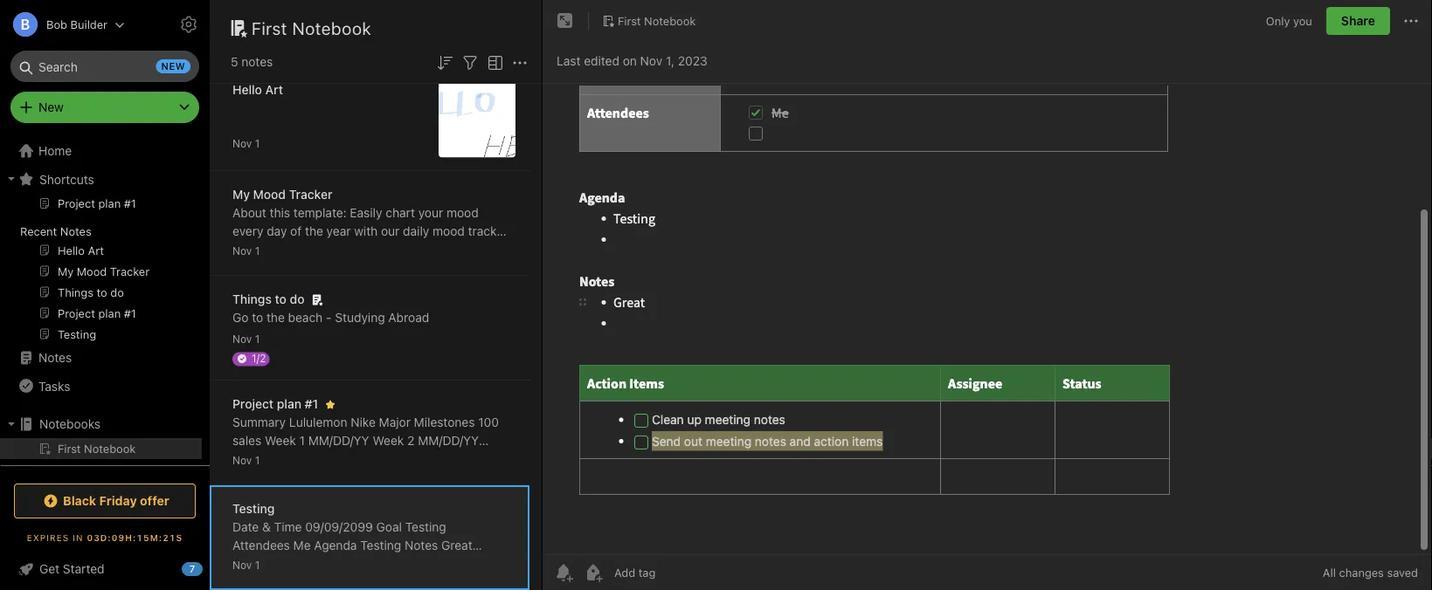 Task type: locate. For each thing, give the bounding box(es) containing it.
click to collapse image
[[203, 559, 216, 580]]

summary lululemon nike major milestones 100 sales week 1 mm/dd/yy week 2 mm/dd/yy week 3 mm/dd/yy week 4 mm/dd/yy week 5 mm/dd/yy task 1 task 2 task 3 task 4 le...
[[233, 416, 499, 485]]

black friday offer
[[63, 494, 169, 509]]

task up 09/09/2099 on the left
[[335, 471, 361, 485]]

first notebook
[[618, 14, 696, 27], [252, 17, 372, 38]]

2 vertical spatial testing
[[360, 539, 401, 553]]

1 vertical spatial 5
[[487, 452, 495, 467]]

new
[[38, 100, 64, 115]]

5 inside summary lululemon nike major milestones 100 sales week 1 mm/dd/yy week 2 mm/dd/yy week 3 mm/dd/yy week 4 mm/dd/yy week 5 mm/dd/yy task 1 task 2 task 3 task 4 le...
[[487, 452, 495, 467]]

0 horizontal spatial 4
[[377, 452, 385, 467]]

mm/dd/yy
[[308, 434, 369, 448], [418, 434, 479, 448], [278, 452, 339, 467], [388, 452, 449, 467], [233, 471, 294, 485]]

actio...
[[429, 576, 468, 590]]

chart
[[386, 206, 415, 220]]

first inside button
[[618, 14, 641, 27]]

Add tag field
[[613, 566, 744, 581]]

saved
[[1388, 567, 1419, 580]]

first notebook up 1, at the top left of the page
[[618, 14, 696, 27]]

mood up track
[[447, 206, 479, 220]]

0 vertical spatial 5
[[231, 55, 238, 69]]

go
[[233, 311, 249, 325]]

0 vertical spatial 4
[[377, 452, 385, 467]]

nov 1 down sales
[[233, 455, 260, 467]]

1 horizontal spatial 3
[[404, 471, 411, 485]]

5 up hello
[[231, 55, 238, 69]]

1 down sales
[[255, 455, 260, 467]]

0 vertical spatial more actions image
[[1401, 10, 1422, 31]]

meeting down the assignee
[[321, 576, 367, 590]]

2 vertical spatial notes
[[405, 539, 438, 553]]

great
[[441, 539, 473, 553]]

clean
[[400, 557, 432, 572]]

abroad
[[388, 311, 429, 325]]

week up le...
[[453, 452, 484, 467]]

cell down notebooks
[[0, 439, 202, 460]]

tree
[[0, 137, 210, 591]]

1 horizontal spatial the
[[305, 224, 323, 239]]

notes
[[60, 225, 91, 238], [38, 351, 72, 365], [405, 539, 438, 553]]

more actions image
[[1401, 10, 1422, 31], [510, 52, 531, 73]]

meeting
[[453, 557, 499, 572], [321, 576, 367, 590]]

more actions image right view options field
[[510, 52, 531, 73]]

plan
[[277, 397, 302, 412]]

task left le...
[[414, 471, 440, 485]]

up
[[436, 557, 450, 572]]

2 horizontal spatial testing
[[405, 521, 446, 535]]

cell
[[0, 439, 202, 460], [0, 460, 202, 481]]

1 horizontal spatial meeting
[[453, 557, 499, 572]]

1 horizontal spatial notebook
[[644, 14, 696, 27]]

new search field
[[23, 51, 191, 82]]

first
[[618, 14, 641, 27], [252, 17, 288, 38]]

task up time
[[297, 471, 323, 485]]

thumbnail image
[[439, 81, 516, 158]]

testing up date
[[233, 502, 275, 517]]

1,
[[666, 54, 675, 68]]

with
[[354, 224, 378, 239]]

last edited on nov 1, 2023
[[557, 54, 708, 68]]

every
[[233, 224, 263, 239]]

only
[[1266, 14, 1291, 27]]

Note Editor text field
[[543, 84, 1433, 555]]

the down things to do
[[267, 311, 285, 325]]

1 cell from the top
[[0, 439, 202, 460]]

1 horizontal spatial more actions field
[[1401, 7, 1422, 35]]

0 vertical spatial 3
[[267, 452, 275, 467]]

notebook inside button
[[644, 14, 696, 27]]

5 down 100 on the bottom left of the page
[[487, 452, 495, 467]]

0 horizontal spatial 3
[[267, 452, 275, 467]]

1 horizontal spatial to
[[275, 292, 287, 307]]

the down track
[[467, 243, 485, 257]]

nov down go
[[233, 333, 252, 346]]

2 nov 1 from the top
[[233, 245, 260, 257]]

2
[[407, 434, 415, 448], [364, 471, 371, 485]]

0 vertical spatial 2
[[407, 434, 415, 448]]

0 vertical spatial to
[[407, 243, 418, 257]]

0 vertical spatial testing
[[233, 502, 275, 517]]

bob
[[46, 18, 67, 31]]

studying
[[335, 311, 385, 325]]

3 down summary
[[267, 452, 275, 467]]

cell up black friday offer popup button
[[0, 460, 202, 481]]

2 vertical spatial the
[[267, 311, 285, 325]]

#1
[[305, 397, 318, 412]]

change
[[422, 243, 463, 257]]

add a reminder image
[[553, 563, 574, 584]]

testing up great
[[405, 521, 446, 535]]

0 horizontal spatial first
[[252, 17, 288, 38]]

5
[[231, 55, 238, 69], [487, 452, 495, 467]]

nov down attendees
[[233, 560, 252, 572]]

1 vertical spatial testing
[[405, 521, 446, 535]]

0 vertical spatial meeting
[[453, 557, 499, 572]]

mood
[[253, 187, 286, 202]]

0 horizontal spatial more actions image
[[510, 52, 531, 73]]

started
[[63, 562, 105, 577]]

action
[[233, 557, 268, 572]]

1 down lululemon
[[299, 434, 305, 448]]

group
[[0, 439, 202, 509]]

more actions image right share 'button'
[[1401, 10, 1422, 31]]

notes inside date & time 09/09/2099 goal testing attendees me agenda testing notes great action items assignee status clean up meeting notes send out meeting notes and actio...
[[405, 539, 438, 553]]

notes inside group
[[60, 225, 91, 238]]

Account field
[[0, 7, 125, 42]]

notes link
[[0, 344, 202, 372]]

3 down major
[[404, 471, 411, 485]]

nov 1 for er
[[233, 245, 260, 257]]

4 left le...
[[444, 471, 451, 485]]

week down summary
[[265, 434, 296, 448]]

friday
[[99, 494, 137, 509]]

first up the 5 notes
[[252, 17, 288, 38]]

day
[[267, 224, 287, 239]]

send
[[267, 576, 296, 590]]

Search text field
[[23, 51, 187, 82]]

the right of
[[305, 224, 323, 239]]

nov 1 for up
[[233, 560, 260, 572]]

More actions field
[[1401, 7, 1422, 35], [510, 51, 531, 73]]

easily
[[350, 206, 382, 220]]

changes
[[1340, 567, 1384, 580]]

more actions field right view options field
[[510, 51, 531, 73]]

add filters image
[[460, 52, 481, 73]]

0 vertical spatial more actions field
[[1401, 7, 1422, 35]]

the
[[305, 224, 323, 239], [467, 243, 485, 257], [267, 311, 285, 325]]

1 vertical spatial the
[[467, 243, 485, 257]]

week down 'nike'
[[342, 452, 374, 467]]

2 down major
[[407, 434, 415, 448]]

0 horizontal spatial meeting
[[321, 576, 367, 590]]

summary
[[233, 416, 286, 430]]

notes up tasks
[[38, 351, 72, 365]]

1 vertical spatial meeting
[[321, 576, 367, 590]]

1 vertical spatial 4
[[444, 471, 451, 485]]

nov 1 up cell
[[233, 245, 260, 257]]

er
[[233, 224, 503, 257]]

nov
[[640, 54, 663, 68], [233, 138, 252, 150], [233, 245, 252, 257], [233, 333, 252, 346], [233, 455, 252, 467], [233, 560, 252, 572]]

2 vertical spatial to
[[252, 311, 263, 325]]

last
[[557, 54, 581, 68]]

notes down status
[[370, 576, 402, 590]]

03d:09h:15m:21s
[[87, 533, 183, 543]]

shortcuts button
[[0, 165, 202, 193]]

expires
[[27, 533, 69, 543]]

1 vertical spatial more actions field
[[510, 51, 531, 73]]

1 horizontal spatial 4
[[444, 471, 451, 485]]

0 horizontal spatial the
[[267, 311, 285, 325]]

do
[[290, 292, 305, 307]]

notebook
[[644, 14, 696, 27], [292, 17, 372, 38]]

Add filters field
[[460, 51, 481, 73]]

to left do
[[275, 292, 287, 307]]

nov inside "note window" element
[[640, 54, 663, 68]]

meeting down great
[[453, 557, 499, 572]]

agenda
[[314, 539, 357, 553]]

first notebook up the 5 notes
[[252, 17, 372, 38]]

nov 1 up the my
[[233, 138, 260, 150]]

notes
[[242, 55, 273, 69], [233, 576, 264, 590], [370, 576, 402, 590]]

notes up clean
[[405, 539, 438, 553]]

nov 1 down attendees
[[233, 560, 260, 572]]

1 horizontal spatial first notebook
[[618, 14, 696, 27]]

1 nov 1 from the top
[[233, 138, 260, 150]]

mood
[[447, 206, 479, 220], [433, 224, 465, 239]]

nov left 1, at the top left of the page
[[640, 54, 663, 68]]

testing up status
[[360, 539, 401, 553]]

new
[[161, 61, 185, 72]]

100
[[478, 416, 499, 430]]

expand notebooks image
[[4, 418, 18, 432]]

first up on
[[618, 14, 641, 27]]

3 task from the left
[[375, 471, 400, 485]]

nov up the my
[[233, 138, 252, 150]]

template:
[[294, 206, 347, 220]]

and
[[405, 576, 426, 590]]

2 down 'nike'
[[364, 471, 371, 485]]

nov 1 down go
[[233, 333, 260, 346]]

1 horizontal spatial more actions image
[[1401, 10, 1422, 31]]

project plan #1
[[233, 397, 318, 412]]

1 vertical spatial mood
[[433, 224, 465, 239]]

new button
[[10, 92, 199, 123]]

week
[[265, 434, 296, 448], [373, 434, 404, 448], [233, 452, 264, 467], [342, 452, 374, 467], [453, 452, 484, 467]]

hello art
[[233, 83, 283, 97]]

to right go
[[252, 311, 263, 325]]

1 vertical spatial to
[[275, 292, 287, 307]]

le...
[[455, 471, 479, 485]]

major
[[379, 416, 411, 430]]

mood up change
[[433, 224, 465, 239]]

1 vertical spatial more actions image
[[510, 52, 531, 73]]

2 cell from the top
[[0, 460, 202, 481]]

testing
[[233, 502, 275, 517], [405, 521, 446, 535], [360, 539, 401, 553]]

4 down major
[[377, 452, 385, 467]]

tree containing home
[[0, 137, 210, 591]]

task
[[297, 471, 323, 485], [335, 471, 361, 485], [375, 471, 400, 485], [414, 471, 440, 485]]

notes right recent
[[60, 225, 91, 238]]

task up goal
[[375, 471, 400, 485]]

0 vertical spatial notes
[[60, 225, 91, 238]]

week down major
[[373, 434, 404, 448]]

notes up hello art
[[242, 55, 273, 69]]

0 horizontal spatial more actions field
[[510, 51, 531, 73]]

1 horizontal spatial 5
[[487, 452, 495, 467]]

offer
[[140, 494, 169, 509]]

1 vertical spatial 2
[[364, 471, 371, 485]]

0 horizontal spatial to
[[252, 311, 263, 325]]

to down daily
[[407, 243, 418, 257]]

more actions field right share 'button'
[[1401, 7, 1422, 35]]

bob builder
[[46, 18, 108, 31]]

only you
[[1266, 14, 1313, 27]]

to for the
[[252, 311, 263, 325]]

5 nov 1 from the top
[[233, 560, 260, 572]]

2 horizontal spatial to
[[407, 243, 418, 257]]

nov down sales
[[233, 455, 252, 467]]

1 horizontal spatial first
[[618, 14, 641, 27]]

0 horizontal spatial 2
[[364, 471, 371, 485]]

more actions field inside "note window" element
[[1401, 7, 1422, 35]]

4 nov 1 from the top
[[233, 455, 260, 467]]



Task type: describe. For each thing, give the bounding box(es) containing it.
sales
[[233, 434, 262, 448]]

0 horizontal spatial notebook
[[292, 17, 372, 38]]

0 horizontal spatial testing
[[233, 502, 275, 517]]

home
[[38, 144, 72, 158]]

hello
[[233, 83, 262, 97]]

cell
[[233, 261, 252, 275]]

week down sales
[[233, 452, 264, 467]]

1/2
[[252, 353, 266, 365]]

recent notes
[[20, 225, 91, 238]]

notebooks link
[[0, 411, 202, 439]]

in
[[73, 533, 83, 543]]

&
[[262, 521, 271, 535]]

first notebook button
[[596, 9, 702, 33]]

about
[[233, 206, 266, 220]]

template.
[[247, 243, 300, 257]]

things to do
[[233, 292, 305, 307]]

tracker
[[289, 187, 333, 202]]

09/09/2099
[[305, 521, 373, 535]]

accordin...
[[326, 261, 385, 275]]

date
[[233, 521, 259, 535]]

1 up 1/2
[[255, 333, 260, 346]]

attendees
[[233, 539, 290, 553]]

to for do
[[275, 292, 287, 307]]

assignee
[[306, 557, 357, 572]]

tasks button
[[0, 372, 202, 400]]

1 up 09/09/2099 on the left
[[326, 471, 332, 485]]

notebooks
[[39, 417, 101, 432]]

0 horizontal spatial first notebook
[[252, 17, 372, 38]]

track
[[468, 224, 503, 239]]

beach
[[288, 311, 323, 325]]

1 down attendees
[[255, 560, 260, 572]]

about this template: easily chart your mood every day of the year with our daily mood track er template. click each square to change the cell background accordin...
[[233, 206, 503, 275]]

more actions image for the leftmost more actions "field"
[[510, 52, 531, 73]]

black
[[63, 494, 96, 509]]

items
[[272, 557, 303, 572]]

2 task from the left
[[335, 471, 361, 485]]

add tag image
[[583, 563, 604, 584]]

share
[[1342, 14, 1376, 28]]

expires in 03d:09h:15m:21s
[[27, 533, 183, 543]]

lululemon
[[289, 416, 347, 430]]

expand note image
[[555, 10, 576, 31]]

1 task from the left
[[297, 471, 323, 485]]

more actions image for more actions "field" inside the "note window" element
[[1401, 10, 1422, 31]]

3 nov 1 from the top
[[233, 333, 260, 346]]

first notebook inside button
[[618, 14, 696, 27]]

you
[[1294, 14, 1313, 27]]

background
[[255, 261, 322, 275]]

get
[[39, 562, 60, 577]]

notes down the action
[[233, 576, 264, 590]]

my mood tracker
[[233, 187, 333, 202]]

1 horizontal spatial 2
[[407, 434, 415, 448]]

0 vertical spatial mood
[[447, 206, 479, 220]]

black friday offer button
[[14, 484, 196, 519]]

all changes saved
[[1323, 567, 1419, 580]]

1 vertical spatial 3
[[404, 471, 411, 485]]

View options field
[[481, 51, 506, 73]]

get started
[[39, 562, 105, 577]]

home link
[[0, 137, 210, 165]]

square
[[365, 243, 404, 257]]

recent notes group
[[0, 193, 202, 351]]

time
[[274, 521, 302, 535]]

things
[[233, 292, 272, 307]]

0 vertical spatial the
[[305, 224, 323, 239]]

nov up cell
[[233, 245, 252, 257]]

Help and Learning task checklist field
[[0, 556, 210, 584]]

recent
[[20, 225, 57, 238]]

Sort options field
[[434, 51, 455, 73]]

builder
[[70, 18, 108, 31]]

nike
[[351, 416, 376, 430]]

on
[[623, 54, 637, 68]]

date & time 09/09/2099 goal testing attendees me agenda testing notes great action items assignee status clean up meeting notes send out meeting notes and actio...
[[233, 521, 499, 590]]

shortcuts
[[39, 172, 94, 186]]

each
[[335, 243, 362, 257]]

2023
[[678, 54, 708, 68]]

my
[[233, 187, 250, 202]]

nov 1 for 4
[[233, 455, 260, 467]]

1 down every
[[255, 245, 260, 257]]

your
[[418, 206, 443, 220]]

1 up mood
[[255, 138, 260, 150]]

status
[[361, 557, 397, 572]]

tasks
[[38, 379, 70, 394]]

settings image
[[178, 14, 199, 35]]

to inside about this template: easily chart your mood every day of the year with our daily mood track er template. click each square to change the cell background accordin...
[[407, 243, 418, 257]]

goal
[[376, 521, 402, 535]]

7
[[189, 564, 195, 576]]

-
[[326, 311, 332, 325]]

project
[[233, 397, 274, 412]]

go to the beach - studying abroad
[[233, 311, 429, 325]]

4 task from the left
[[414, 471, 440, 485]]

note window element
[[543, 0, 1433, 591]]

all
[[1323, 567, 1336, 580]]

art
[[265, 83, 283, 97]]

1 horizontal spatial testing
[[360, 539, 401, 553]]

year
[[327, 224, 351, 239]]

5 notes
[[231, 55, 273, 69]]

milestones
[[414, 416, 475, 430]]

0 horizontal spatial 5
[[231, 55, 238, 69]]

click
[[304, 243, 331, 257]]

2 horizontal spatial the
[[467, 243, 485, 257]]

me
[[293, 539, 311, 553]]

share button
[[1327, 7, 1391, 35]]

daily
[[403, 224, 429, 239]]

this
[[270, 206, 290, 220]]

1 vertical spatial notes
[[38, 351, 72, 365]]



Task type: vqa. For each thing, say whether or not it's contained in the screenshot.
bold image
no



